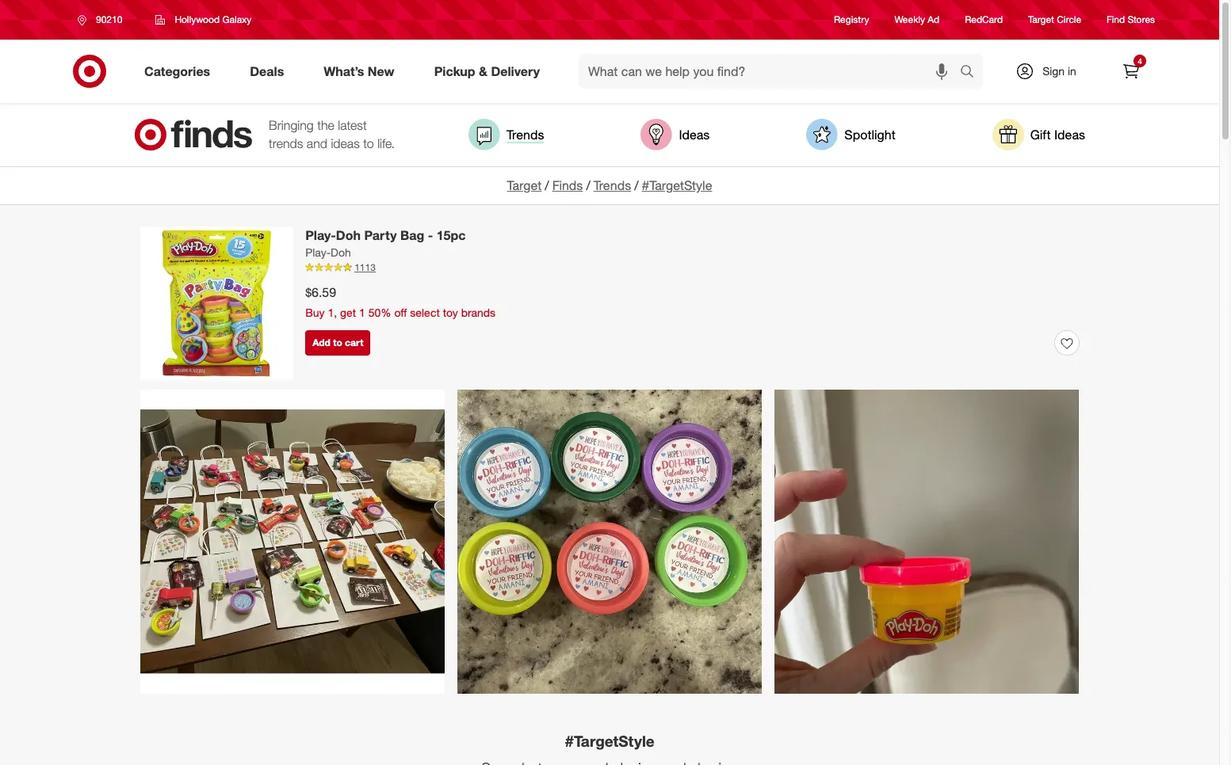 Task type: vqa. For each thing, say whether or not it's contained in the screenshot.
Target / Finds / Trends / #TargetStyle Target
yes



Task type: describe. For each thing, give the bounding box(es) containing it.
weekly
[[895, 14, 925, 26]]

2 play- from the top
[[305, 246, 331, 259]]

15pc
[[437, 228, 466, 244]]

user image by sydney image
[[775, 390, 1079, 694]]

ideas inside 'link'
[[1054, 127, 1085, 142]]

1 vertical spatial doh
[[331, 246, 351, 259]]

life.
[[377, 136, 395, 151]]

play-doh party bag - 15pc play-doh
[[305, 228, 466, 259]]

weekly ad link
[[895, 13, 940, 27]]

spotlight link
[[807, 119, 896, 151]]

hollywood galaxy button
[[145, 6, 262, 34]]

3 / from the left
[[634, 178, 639, 193]]

-
[[428, 228, 433, 244]]

get
[[340, 306, 356, 320]]

pickup & delivery
[[434, 63, 540, 79]]

finds
[[552, 178, 583, 193]]

1 vertical spatial trends
[[594, 178, 631, 193]]

redcard
[[965, 14, 1003, 26]]

redcard link
[[965, 13, 1003, 27]]

add to cart
[[312, 337, 363, 349]]

1 ideas from the left
[[679, 127, 710, 142]]

what's new
[[324, 63, 395, 79]]

brands
[[461, 306, 496, 320]]

what's
[[324, 63, 364, 79]]

trends
[[269, 136, 303, 151]]

sign
[[1043, 64, 1065, 78]]

bag
[[400, 228, 424, 244]]

ideas
[[331, 136, 360, 151]]

sign in link
[[1002, 54, 1101, 89]]

off
[[394, 306, 407, 320]]

delivery
[[491, 63, 540, 79]]

bringing the latest trends and ideas to life.
[[269, 117, 395, 151]]

2 / from the left
[[586, 178, 590, 193]]

search
[[953, 65, 991, 81]]

select
[[410, 306, 440, 320]]

target finds image
[[134, 119, 253, 151]]

hollywood galaxy
[[175, 13, 252, 25]]

to inside bringing the latest trends and ideas to life.
[[363, 136, 374, 151]]

what's new link
[[310, 54, 414, 89]]

galaxy
[[222, 13, 252, 25]]

new
[[368, 63, 395, 79]]

user image by barbie20 image
[[457, 390, 762, 694]]

stores
[[1128, 14, 1155, 26]]

find stores link
[[1107, 13, 1155, 27]]

buy
[[305, 306, 325, 320]]

gift
[[1030, 127, 1051, 142]]

deals link
[[236, 54, 304, 89]]

gift ideas link
[[992, 119, 1085, 151]]

hollywood
[[175, 13, 220, 25]]

latest
[[338, 117, 367, 133]]

deals
[[250, 63, 284, 79]]



Task type: locate. For each thing, give the bounding box(es) containing it.
trends link up target link
[[469, 119, 544, 151]]

and
[[307, 136, 327, 151]]

90210 button
[[67, 6, 139, 34]]

target for target circle
[[1028, 14, 1054, 26]]

trends link
[[469, 119, 544, 151], [594, 178, 631, 193]]

target left circle
[[1028, 14, 1054, 26]]

0 vertical spatial trends link
[[469, 119, 544, 151]]

to
[[363, 136, 374, 151], [333, 337, 342, 349]]

find
[[1107, 14, 1125, 26]]

find stores
[[1107, 14, 1155, 26]]

ideas right "gift"
[[1054, 127, 1085, 142]]

toy
[[443, 306, 458, 320]]

registry
[[834, 14, 869, 26]]

1,
[[328, 306, 337, 320]]

1113 link
[[305, 261, 1079, 275]]

play-
[[305, 228, 336, 244], [305, 246, 331, 259]]

90210
[[96, 13, 122, 25]]

50%
[[368, 306, 391, 320]]

4
[[1138, 56, 1142, 66]]

0 vertical spatial trends
[[507, 127, 544, 142]]

$6.59
[[305, 285, 336, 301]]

1
[[359, 306, 365, 320]]

finds link
[[552, 178, 583, 193]]

&
[[479, 63, 488, 79]]

0 vertical spatial to
[[363, 136, 374, 151]]

1 vertical spatial trends link
[[594, 178, 631, 193]]

#targetstyle link
[[642, 178, 712, 193]]

target
[[1028, 14, 1054, 26], [507, 178, 542, 193]]

ideas
[[679, 127, 710, 142], [1054, 127, 1085, 142]]

bringing
[[269, 117, 314, 133]]

doh
[[336, 228, 361, 244], [331, 246, 351, 259]]

trends up target link
[[507, 127, 544, 142]]

0 vertical spatial doh
[[336, 228, 361, 244]]

play-doh party bag - 15pc image
[[140, 227, 293, 381], [140, 227, 293, 381]]

/ left #targetstyle link
[[634, 178, 639, 193]]

2 ideas from the left
[[1054, 127, 1085, 142]]

target circle
[[1028, 14, 1081, 26]]

add to cart button
[[305, 331, 371, 356]]

target / finds / trends / #targetstyle
[[507, 178, 712, 193]]

weekly ad
[[895, 14, 940, 26]]

1 play- from the top
[[305, 228, 336, 244]]

play-doh link
[[305, 245, 351, 261]]

0 horizontal spatial trends
[[507, 127, 544, 142]]

#targetstyle
[[642, 178, 712, 193], [565, 733, 655, 751]]

to right the add
[[333, 337, 342, 349]]

0 vertical spatial play-
[[305, 228, 336, 244]]

0 vertical spatial #targetstyle
[[642, 178, 712, 193]]

1 vertical spatial play-
[[305, 246, 331, 259]]

4 link
[[1114, 54, 1149, 89]]

0 vertical spatial target
[[1028, 14, 1054, 26]]

sign in
[[1043, 64, 1077, 78]]

play- up play-doh link
[[305, 228, 336, 244]]

to left life.
[[363, 136, 374, 151]]

play-doh party bag - 15pc link
[[305, 227, 466, 245]]

ad
[[928, 14, 940, 26]]

1 / from the left
[[545, 178, 549, 193]]

1 horizontal spatial target
[[1028, 14, 1054, 26]]

play- up the $6.59 on the top left
[[305, 246, 331, 259]]

target link
[[507, 178, 542, 193]]

the
[[317, 117, 334, 133]]

/
[[545, 178, 549, 193], [586, 178, 590, 193], [634, 178, 639, 193]]

$6.59 buy 1, get 1 50% off select toy brands
[[305, 285, 496, 320]]

target left the "finds"
[[507, 178, 542, 193]]

doh up the $6.59 on the top left
[[331, 246, 351, 259]]

trends right the "finds"
[[594, 178, 631, 193]]

2 horizontal spatial /
[[634, 178, 639, 193]]

/ left finds link
[[545, 178, 549, 193]]

1113
[[354, 262, 376, 274]]

user image by judy image
[[140, 390, 445, 694]]

0 horizontal spatial trends link
[[469, 119, 544, 151]]

doh up play-doh link
[[336, 228, 361, 244]]

to inside button
[[333, 337, 342, 349]]

party
[[364, 228, 397, 244]]

gift ideas
[[1030, 127, 1085, 142]]

search button
[[953, 54, 991, 92]]

target circle link
[[1028, 13, 1081, 27]]

trends
[[507, 127, 544, 142], [594, 178, 631, 193]]

circle
[[1057, 14, 1081, 26]]

ideas link
[[641, 119, 710, 151]]

add
[[312, 337, 331, 349]]

1 horizontal spatial ideas
[[1054, 127, 1085, 142]]

1 horizontal spatial to
[[363, 136, 374, 151]]

1 vertical spatial target
[[507, 178, 542, 193]]

1 horizontal spatial /
[[586, 178, 590, 193]]

What can we help you find? suggestions appear below search field
[[579, 54, 964, 89]]

pickup
[[434, 63, 475, 79]]

1 horizontal spatial trends
[[594, 178, 631, 193]]

cart
[[345, 337, 363, 349]]

1 vertical spatial to
[[333, 337, 342, 349]]

target for target / finds / trends / #targetstyle
[[507, 178, 542, 193]]

categories
[[144, 63, 210, 79]]

registry link
[[834, 13, 869, 27]]

0 horizontal spatial ideas
[[679, 127, 710, 142]]

in
[[1068, 64, 1077, 78]]

0 horizontal spatial /
[[545, 178, 549, 193]]

categories link
[[131, 54, 230, 89]]

0 horizontal spatial to
[[333, 337, 342, 349]]

/ right finds link
[[586, 178, 590, 193]]

1 vertical spatial #targetstyle
[[565, 733, 655, 751]]

pickup & delivery link
[[421, 54, 560, 89]]

spotlight
[[845, 127, 896, 142]]

trends link right the "finds"
[[594, 178, 631, 193]]

ideas up #targetstyle link
[[679, 127, 710, 142]]

1 horizontal spatial trends link
[[594, 178, 631, 193]]

0 horizontal spatial target
[[507, 178, 542, 193]]



